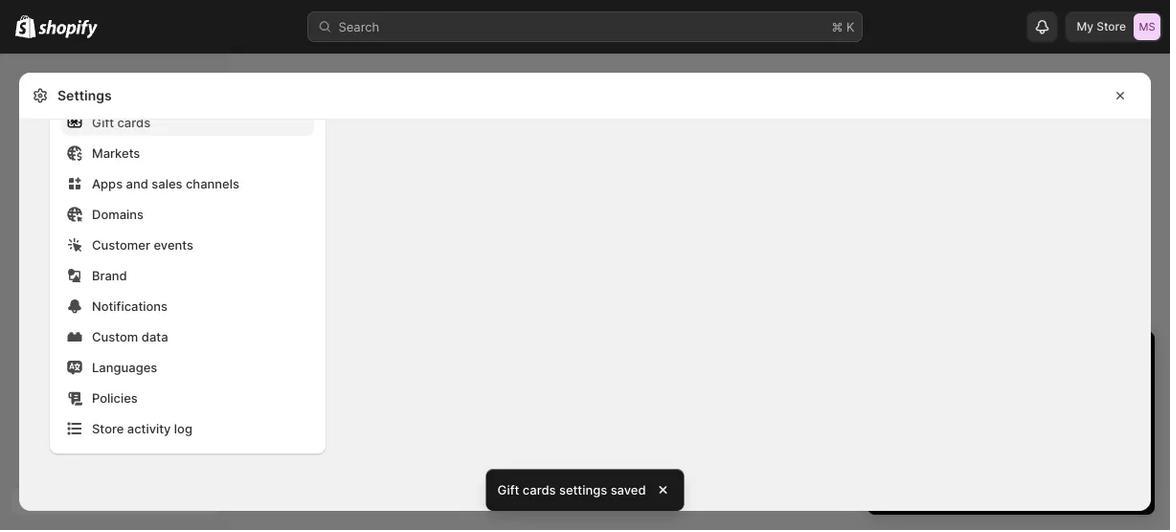 Task type: vqa. For each thing, say whether or not it's contained in the screenshot.
Line chart IMAGE
no



Task type: locate. For each thing, give the bounding box(es) containing it.
store inside settings dialog
[[92, 421, 124, 436]]

sales
[[152, 176, 182, 191]]

markets link
[[61, 140, 314, 167]]

my store image
[[1134, 13, 1160, 40]]

log
[[174, 421, 192, 436]]

notifications link
[[61, 293, 314, 320]]

settings dialog
[[19, 0, 1151, 511]]

my
[[1077, 20, 1094, 34]]

languages
[[92, 360, 157, 375]]

my store
[[1077, 20, 1126, 34]]

apps
[[92, 176, 123, 191]]

⌘ k
[[832, 19, 855, 34]]

languages link
[[61, 354, 314, 381]]

1 vertical spatial store
[[92, 421, 124, 436]]

0 horizontal spatial cards
[[117, 115, 150, 130]]

1 horizontal spatial cards
[[523, 483, 556, 497]]

cards left settings on the bottom of the page
[[523, 483, 556, 497]]

gift left settings on the bottom of the page
[[497, 483, 519, 497]]

⌘
[[832, 19, 843, 34]]

store activity log link
[[61, 416, 314, 442]]

1 horizontal spatial gift
[[497, 483, 519, 497]]

shopify image
[[39, 20, 98, 39]]

notifications
[[92, 299, 168, 314]]

1 vertical spatial cards
[[523, 483, 556, 497]]

domains link
[[61, 201, 314, 228]]

cards
[[117, 115, 150, 130], [523, 483, 556, 497]]

gift inside gift cards link
[[92, 115, 114, 130]]

cards up markets
[[117, 115, 150, 130]]

markets
[[92, 146, 140, 160]]

domains
[[92, 207, 144, 222]]

cards inside settings dialog
[[117, 115, 150, 130]]

events
[[154, 237, 193, 252]]

cards for gift cards settings saved
[[523, 483, 556, 497]]

gift down 'settings' on the top left of the page
[[92, 115, 114, 130]]

settings
[[57, 88, 112, 104]]

gift cards settings saved
[[497, 483, 646, 497]]

0 vertical spatial gift
[[92, 115, 114, 130]]

policies
[[92, 391, 138, 406]]

0 horizontal spatial gift
[[92, 115, 114, 130]]

and
[[126, 176, 148, 191]]

0 horizontal spatial store
[[92, 421, 124, 436]]

1 vertical spatial gift
[[497, 483, 519, 497]]

custom data
[[92, 329, 168, 344]]

data
[[141, 329, 168, 344]]

store down policies
[[92, 421, 124, 436]]

store
[[1097, 20, 1126, 34], [92, 421, 124, 436]]

settings
[[559, 483, 607, 497]]

channels
[[186, 176, 239, 191]]

gift
[[92, 115, 114, 130], [497, 483, 519, 497]]

store right my
[[1097, 20, 1126, 34]]

0 vertical spatial cards
[[117, 115, 150, 130]]

dialog
[[1159, 55, 1170, 530]]

0 vertical spatial store
[[1097, 20, 1126, 34]]



Task type: describe. For each thing, give the bounding box(es) containing it.
customer events
[[92, 237, 193, 252]]

customer
[[92, 237, 150, 252]]

cards for gift cards
[[117, 115, 150, 130]]

saved
[[611, 483, 646, 497]]

k
[[846, 19, 855, 34]]

store activity log
[[92, 421, 192, 436]]

apps and sales channels
[[92, 176, 239, 191]]

apps and sales channels link
[[61, 170, 314, 197]]

custom data link
[[61, 324, 314, 350]]

gift for gift cards settings saved
[[497, 483, 519, 497]]

activity
[[127, 421, 171, 436]]

gift cards link
[[61, 109, 314, 136]]

shopify image
[[15, 15, 36, 38]]

brand link
[[61, 262, 314, 289]]

brand
[[92, 268, 127, 283]]

policies link
[[61, 385, 314, 412]]

custom
[[92, 329, 138, 344]]

3 days left in your trial element
[[867, 381, 1155, 515]]

customer events link
[[61, 232, 314, 259]]

gift cards
[[92, 115, 150, 130]]

search
[[338, 19, 379, 34]]

1 horizontal spatial store
[[1097, 20, 1126, 34]]

gift for gift cards
[[92, 115, 114, 130]]



